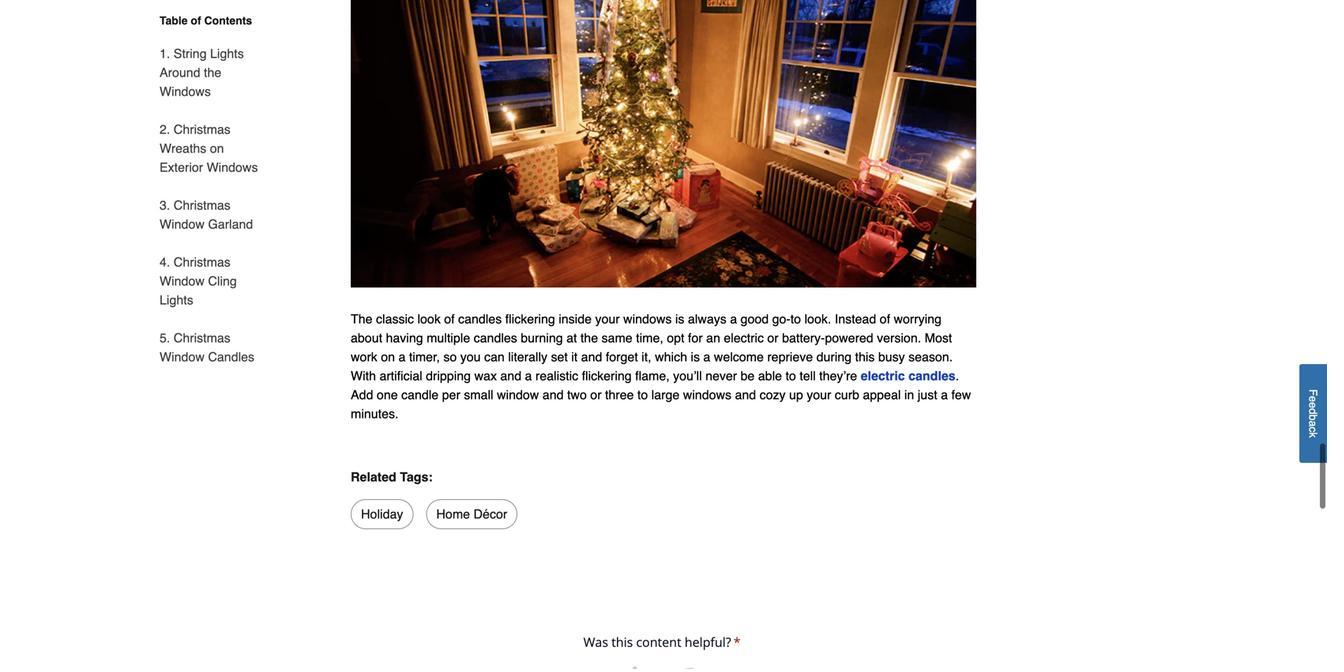 Task type: locate. For each thing, give the bounding box(es) containing it.
your up same
[[595, 312, 620, 326]]

you
[[461, 350, 481, 364]]

electric
[[724, 331, 764, 345], [861, 369, 905, 383]]

the right at
[[581, 331, 598, 345]]

per
[[442, 388, 461, 402]]

to left tell
[[786, 369, 796, 383]]

candles up multiple
[[458, 312, 502, 326]]

electric inside the classic look of candles flickering inside your windows is always a good go-to look. instead of worrying about having multiple candles burning at the same time, opt for an electric or battery-powered version. most work on a timer, so you can literally set it and forget it, which is a welcome reprieve during this busy season. with artificial dripping wax and a realistic flickering flame, you'll never be able to tell they're
[[724, 331, 764, 345]]

1 vertical spatial flickering
[[582, 369, 632, 383]]

4. christmas window cling lights link
[[160, 243, 259, 319]]

holiday
[[361, 507, 403, 522]]

a up k
[[1308, 421, 1320, 427]]

windows
[[624, 312, 672, 326], [683, 388, 732, 402]]

electric candles
[[861, 369, 956, 383]]

window down the 4.
[[160, 274, 205, 288]]

busy
[[879, 350, 905, 364]]

the down string on the top left of the page
[[204, 65, 222, 80]]

a inside . add one candle per small window and two or three to large windows and cozy up your curb appeal in just a few minutes.
[[941, 388, 948, 402]]

d
[[1308, 409, 1320, 415]]

0 horizontal spatial lights
[[160, 293, 193, 307]]

a left few
[[941, 388, 948, 402]]

on up artificial
[[381, 350, 395, 364]]

two
[[567, 388, 587, 402]]

windows down never
[[683, 388, 732, 402]]

realistic
[[536, 369, 579, 383]]

a left good
[[730, 312, 737, 326]]

0 vertical spatial lights
[[210, 46, 244, 61]]

1 horizontal spatial windows
[[683, 388, 732, 402]]

so
[[444, 350, 457, 364]]

of right table
[[191, 14, 201, 27]]

lights
[[210, 46, 244, 61], [160, 293, 193, 307]]

1 vertical spatial or
[[591, 388, 602, 402]]

the inside the classic look of candles flickering inside your windows is always a good go-to look. instead of worrying about having multiple candles burning at the same time, opt for an electric or battery-powered version. most work on a timer, so you can literally set it and forget it, which is a welcome reprieve during this busy season. with artificial dripping wax and a realistic flickering flame, you'll never be able to tell they're
[[581, 331, 598, 345]]

1 horizontal spatial of
[[444, 312, 455, 326]]

of
[[191, 14, 201, 27], [444, 312, 455, 326], [880, 312, 891, 326]]

lights up the 5.
[[160, 293, 193, 307]]

0 vertical spatial electric
[[724, 331, 764, 345]]

curb
[[835, 388, 860, 402]]

the
[[204, 65, 222, 80], [581, 331, 598, 345]]

0 vertical spatial your
[[595, 312, 620, 326]]

0 horizontal spatial or
[[591, 388, 602, 402]]

candles down season.
[[909, 369, 956, 383]]

0 horizontal spatial flickering
[[506, 312, 555, 326]]

. add one candle per small window and two or three to large windows and cozy up your curb appeal in just a few minutes.
[[351, 369, 972, 421]]

christmas up wreaths
[[174, 122, 231, 137]]

a
[[730, 312, 737, 326], [399, 350, 406, 364], [704, 350, 711, 364], [525, 369, 532, 383], [941, 388, 948, 402], [1308, 421, 1320, 427]]

candles up can
[[474, 331, 518, 345]]

look
[[418, 312, 441, 326]]

4. christmas window cling lights
[[160, 255, 237, 307]]

is down the for
[[691, 350, 700, 364]]

0 vertical spatial windows
[[160, 84, 211, 99]]

0 vertical spatial is
[[676, 312, 685, 326]]

e up the d
[[1308, 396, 1320, 402]]

0 vertical spatial or
[[768, 331, 779, 345]]

the inside 1. string lights around the windows
[[204, 65, 222, 80]]

candles
[[458, 312, 502, 326], [474, 331, 518, 345], [909, 369, 956, 383]]

0 horizontal spatial the
[[204, 65, 222, 80]]

window inside 4. christmas window cling lights
[[160, 274, 205, 288]]

0 horizontal spatial on
[[210, 141, 224, 156]]

0 vertical spatial windows
[[624, 312, 672, 326]]

powered
[[825, 331, 874, 345]]

electric up welcome
[[724, 331, 764, 345]]

for
[[688, 331, 703, 345]]

exterior
[[160, 160, 203, 175]]

or inside the classic look of candles flickering inside your windows is always a good go-to look. instead of worrying about having multiple candles burning at the same time, opt for an electric or battery-powered version. most work on a timer, so you can literally set it and forget it, which is a welcome reprieve during this busy season. with artificial dripping wax and a realistic flickering flame, you'll never be able to tell they're
[[768, 331, 779, 345]]

christmas for candles
[[174, 331, 231, 345]]

garland
[[208, 217, 253, 232]]

1. string lights around the windows
[[160, 46, 244, 99]]

christmas for cling
[[174, 255, 231, 269]]

windows up "time,"
[[624, 312, 672, 326]]

window inside 3. christmas window garland
[[160, 217, 205, 232]]

christmas for garland
[[174, 198, 231, 213]]

1 horizontal spatial on
[[381, 350, 395, 364]]

lights inside 1. string lights around the windows
[[210, 46, 244, 61]]

1.
[[160, 46, 170, 61]]

1 vertical spatial your
[[807, 388, 832, 402]]

1 vertical spatial lights
[[160, 293, 193, 307]]

0 horizontal spatial your
[[595, 312, 620, 326]]

to down flame,
[[638, 388, 648, 402]]

0 vertical spatial window
[[160, 217, 205, 232]]

tags:
[[400, 470, 433, 485]]

to up the battery-
[[791, 312, 801, 326]]

3 window from the top
[[160, 350, 205, 364]]

is up opt
[[676, 312, 685, 326]]

1 vertical spatial the
[[581, 331, 598, 345]]

on inside the classic look of candles flickering inside your windows is always a good go-to look. instead of worrying about having multiple candles burning at the same time, opt for an electric or battery-powered version. most work on a timer, so you can literally set it and forget it, which is a welcome reprieve during this busy season. with artificial dripping wax and a realistic flickering flame, you'll never be able to tell they're
[[381, 350, 395, 364]]

1 vertical spatial is
[[691, 350, 700, 364]]

3 christmas from the top
[[174, 255, 231, 269]]

1 vertical spatial windows
[[683, 388, 732, 402]]

3.
[[160, 198, 170, 213]]

2.
[[160, 122, 170, 137]]

windows right the exterior
[[207, 160, 258, 175]]

1 horizontal spatial electric
[[861, 369, 905, 383]]

f
[[1308, 390, 1320, 396]]

flickering up burning
[[506, 312, 555, 326]]

2 window from the top
[[160, 274, 205, 288]]

and down be
[[735, 388, 756, 402]]

windows inside 1. string lights around the windows
[[160, 84, 211, 99]]

1 vertical spatial window
[[160, 274, 205, 288]]

1 horizontal spatial or
[[768, 331, 779, 345]]

1 horizontal spatial is
[[691, 350, 700, 364]]

instead
[[835, 312, 877, 326]]

2 vertical spatial candles
[[909, 369, 956, 383]]

electric up appeal
[[861, 369, 905, 383]]

flickering
[[506, 312, 555, 326], [582, 369, 632, 383]]

1 window from the top
[[160, 217, 205, 232]]

home décor link
[[426, 500, 518, 530]]

or
[[768, 331, 779, 345], [591, 388, 602, 402]]

classic
[[376, 312, 414, 326]]

table
[[160, 14, 188, 27]]

window for 5.
[[160, 350, 205, 364]]

2 vertical spatial window
[[160, 350, 205, 364]]

candle
[[402, 388, 439, 402]]

window down the 5.
[[160, 350, 205, 364]]

burning
[[521, 331, 563, 345]]

5.
[[160, 331, 170, 345]]

set
[[551, 350, 568, 364]]

of up version.
[[880, 312, 891, 326]]

of up multiple
[[444, 312, 455, 326]]

1 horizontal spatial lights
[[210, 46, 244, 61]]

1 vertical spatial on
[[381, 350, 395, 364]]

inside
[[559, 312, 592, 326]]

look.
[[805, 312, 832, 326]]

windows inside 2. christmas wreaths on exterior windows
[[207, 160, 258, 175]]

or right two
[[591, 388, 602, 402]]

1 horizontal spatial the
[[581, 331, 598, 345]]

christmas inside 5. christmas window candles
[[174, 331, 231, 345]]

wreaths
[[160, 141, 207, 156]]

0 vertical spatial the
[[204, 65, 222, 80]]

1 horizontal spatial your
[[807, 388, 832, 402]]

0 horizontal spatial of
[[191, 14, 201, 27]]

on inside 2. christmas wreaths on exterior windows
[[210, 141, 224, 156]]

window for 3.
[[160, 217, 205, 232]]

appeal
[[863, 388, 901, 402]]

0 horizontal spatial electric
[[724, 331, 764, 345]]

christmas inside 2. christmas wreaths on exterior windows
[[174, 122, 231, 137]]

0 vertical spatial on
[[210, 141, 224, 156]]

flickering up three
[[582, 369, 632, 383]]

window inside 5. christmas window candles
[[160, 350, 205, 364]]

be
[[741, 369, 755, 383]]

opt
[[667, 331, 685, 345]]

5. christmas window candles link
[[160, 319, 259, 367]]

2 christmas from the top
[[174, 198, 231, 213]]

home décor
[[437, 507, 508, 522]]

table of contents element
[[141, 13, 259, 367]]

lights down contents
[[210, 46, 244, 61]]

e
[[1308, 396, 1320, 402], [1308, 402, 1320, 409]]

2 vertical spatial to
[[638, 388, 648, 402]]

and down realistic
[[543, 388, 564, 402]]

home
[[437, 507, 470, 522]]

windows down the around
[[160, 84, 211, 99]]

e up 'b'
[[1308, 402, 1320, 409]]

just
[[918, 388, 938, 402]]

which
[[655, 350, 688, 364]]

window for 4.
[[160, 274, 205, 288]]

1 christmas from the top
[[174, 122, 231, 137]]

christmas up garland on the left top
[[174, 198, 231, 213]]

1. string lights around the windows link
[[160, 35, 259, 111]]

0 vertical spatial flickering
[[506, 312, 555, 326]]

0 horizontal spatial windows
[[624, 312, 672, 326]]

literally
[[508, 350, 548, 364]]

christmas inside 3. christmas window garland
[[174, 198, 231, 213]]

christmas up the cling
[[174, 255, 231, 269]]

on
[[210, 141, 224, 156], [381, 350, 395, 364]]

never
[[706, 369, 737, 383]]

to
[[791, 312, 801, 326], [786, 369, 796, 383], [638, 388, 648, 402]]

1 vertical spatial windows
[[207, 160, 258, 175]]

your down tell
[[807, 388, 832, 402]]

window down 3.
[[160, 217, 205, 232]]

christmas up candles on the left bottom
[[174, 331, 231, 345]]

good
[[741, 312, 769, 326]]

or inside . add one candle per small window and two or three to large windows and cozy up your curb appeal in just a few minutes.
[[591, 388, 602, 402]]

on right wreaths
[[210, 141, 224, 156]]

2 horizontal spatial of
[[880, 312, 891, 326]]

battery-
[[782, 331, 825, 345]]

1 e from the top
[[1308, 396, 1320, 402]]

or down go-
[[768, 331, 779, 345]]

most
[[925, 331, 953, 345]]

they're
[[820, 369, 858, 383]]

is
[[676, 312, 685, 326], [691, 350, 700, 364]]

1 vertical spatial to
[[786, 369, 796, 383]]

1 vertical spatial electric
[[861, 369, 905, 383]]

christmas inside 4. christmas window cling lights
[[174, 255, 231, 269]]

season.
[[909, 350, 953, 364]]

windows inside the classic look of candles flickering inside your windows is always a good go-to look. instead of worrying about having multiple candles burning at the same time, opt for an electric or battery-powered version. most work on a timer, so you can literally set it and forget it, which is a welcome reprieve during this busy season. with artificial dripping wax and a realistic flickering flame, you'll never be able to tell they're
[[624, 312, 672, 326]]

b
[[1308, 415, 1320, 421]]

up
[[790, 388, 804, 402]]

4 christmas from the top
[[174, 331, 231, 345]]



Task type: describe. For each thing, give the bounding box(es) containing it.
2. christmas wreaths on exterior windows link
[[160, 111, 259, 187]]

1 horizontal spatial flickering
[[582, 369, 632, 383]]

a down literally
[[525, 369, 532, 383]]

cozy
[[760, 388, 786, 402]]

you'll
[[673, 369, 702, 383]]

small
[[464, 388, 494, 402]]

a inside button
[[1308, 421, 1320, 427]]

in
[[905, 388, 915, 402]]

one
[[377, 388, 398, 402]]

artificial
[[380, 369, 423, 383]]

able
[[759, 369, 782, 383]]

can
[[484, 350, 505, 364]]

décor
[[474, 507, 508, 522]]

timer,
[[409, 350, 440, 364]]

f e e d b a c k button
[[1300, 364, 1328, 463]]

version.
[[877, 331, 922, 345]]

three
[[605, 388, 634, 402]]

add
[[351, 388, 373, 402]]

0 vertical spatial candles
[[458, 312, 502, 326]]

a down an
[[704, 350, 711, 364]]

1 vertical spatial candles
[[474, 331, 518, 345]]

related
[[351, 470, 397, 485]]

the
[[351, 312, 373, 326]]

at
[[567, 331, 577, 345]]

related tags:
[[351, 470, 433, 485]]

0 horizontal spatial is
[[676, 312, 685, 326]]

wax
[[475, 369, 497, 383]]

windows inside . add one candle per small window and two or three to large windows and cozy up your curb appeal in just a few minutes.
[[683, 388, 732, 402]]

of inside table of contents element
[[191, 14, 201, 27]]

few
[[952, 388, 972, 402]]

always
[[688, 312, 727, 326]]

this
[[856, 350, 875, 364]]

and up window
[[501, 369, 522, 383]]

christmas for on
[[174, 122, 231, 137]]

a up artificial
[[399, 350, 406, 364]]

it
[[572, 350, 578, 364]]

about
[[351, 331, 383, 345]]

4.
[[160, 255, 170, 269]]

windows for on
[[207, 160, 258, 175]]

cling
[[208, 274, 237, 288]]

2 e from the top
[[1308, 402, 1320, 409]]

during
[[817, 350, 852, 364]]

lights inside 4. christmas window cling lights
[[160, 293, 193, 307]]

k
[[1308, 433, 1320, 438]]

window
[[497, 388, 539, 402]]

contents
[[204, 14, 252, 27]]

multiple
[[427, 331, 470, 345]]

0 vertical spatial to
[[791, 312, 801, 326]]

flame,
[[636, 369, 670, 383]]

forget
[[606, 350, 638, 364]]

windows for around
[[160, 84, 211, 99]]

minutes.
[[351, 407, 399, 421]]

your inside the classic look of candles flickering inside your windows is always a good go-to look. instead of worrying about having multiple candles burning at the same time, opt for an electric or battery-powered version. most work on a timer, so you can literally set it and forget it, which is a welcome reprieve during this busy season. with artificial dripping wax and a realistic flickering flame, you'll never be able to tell they're
[[595, 312, 620, 326]]

electric candles link
[[861, 369, 956, 383]]

having
[[386, 331, 423, 345]]

large
[[652, 388, 680, 402]]

3. christmas window garland
[[160, 198, 253, 232]]

work
[[351, 350, 378, 364]]

tell
[[800, 369, 816, 383]]

your inside . add one candle per small window and two or three to large windows and cozy up your curb appeal in just a few minutes.
[[807, 388, 832, 402]]

with
[[351, 369, 376, 383]]

dripping
[[426, 369, 471, 383]]

to inside . add one candle per small window and two or three to large windows and cozy up your curb appeal in just a few minutes.
[[638, 388, 648, 402]]

and right the it
[[581, 350, 603, 364]]

5. christmas window candles
[[160, 331, 255, 364]]

2. christmas wreaths on exterior windows
[[160, 122, 258, 175]]

string
[[174, 46, 207, 61]]

.
[[956, 369, 960, 383]]

reprieve
[[768, 350, 813, 364]]

the classic look of candles flickering inside your windows is always a good go-to look. instead of worrying about having multiple candles burning at the same time, opt for an electric or battery-powered version. most work on a timer, so you can literally set it and forget it, which is a welcome reprieve during this busy season. with artificial dripping wax and a realistic flickering flame, you'll never be able to tell they're
[[351, 312, 953, 383]]

same
[[602, 331, 633, 345]]

a christmas tree with lights, gifts and other holiday decor. image
[[351, 0, 977, 288]]

around
[[160, 65, 200, 80]]

table of contents
[[160, 14, 252, 27]]

time,
[[636, 331, 664, 345]]

go-
[[773, 312, 791, 326]]

candles
[[208, 350, 255, 364]]



Task type: vqa. For each thing, say whether or not it's contained in the screenshot.
Callowaymills associated with Multi
no



